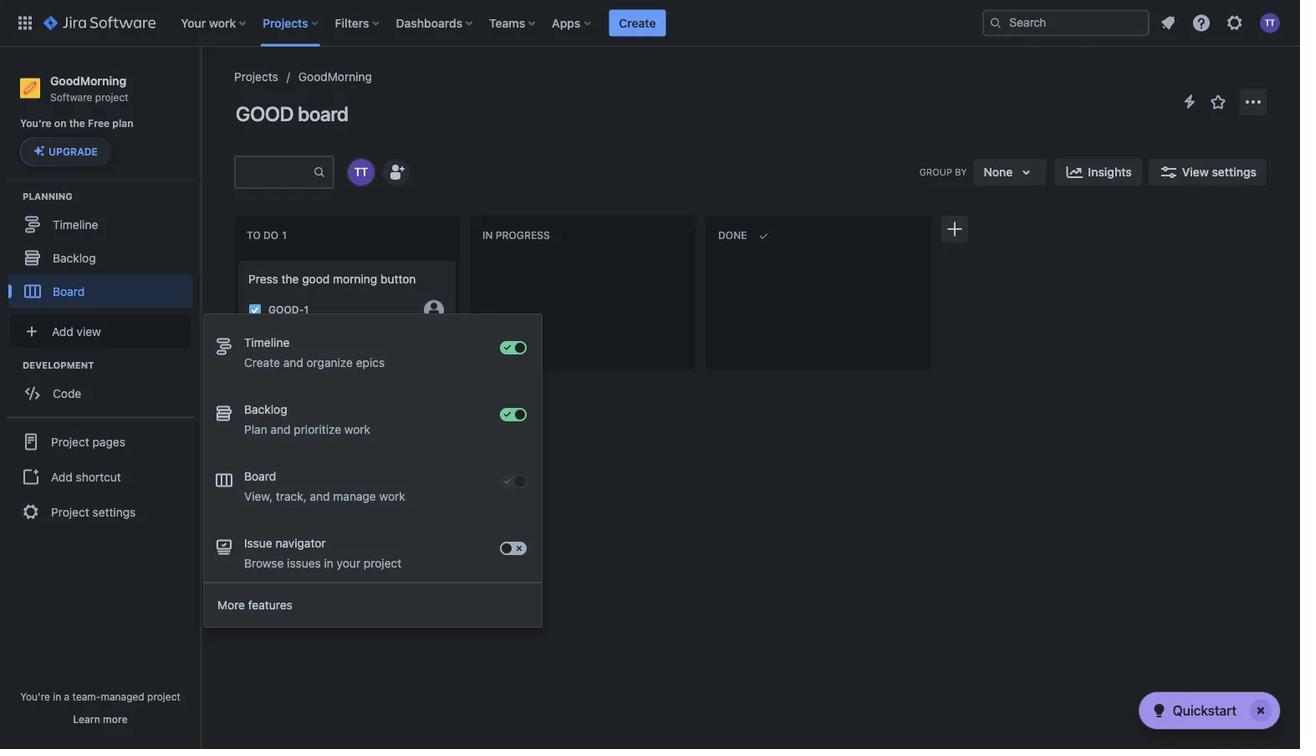Task type: describe. For each thing, give the bounding box(es) containing it.
good-
[[269, 304, 304, 316]]

you're on the free plan
[[20, 118, 133, 129]]

view,
[[244, 490, 273, 504]]

you're for you're on the free plan
[[20, 118, 52, 129]]

quickstart button
[[1140, 693, 1281, 729]]

apps
[[552, 16, 581, 30]]

backlog plan and prioritize work
[[244, 403, 371, 437]]

projects for projects dropdown button
[[263, 16, 308, 30]]

good
[[302, 272, 330, 286]]

board view, track, and manage work
[[244, 470, 405, 504]]

timeline link
[[8, 208, 192, 241]]

more
[[103, 714, 128, 725]]

and for timeline
[[283, 356, 303, 370]]

create issue button
[[238, 335, 456, 365]]

good-1 link
[[269, 303, 309, 317]]

board link
[[8, 275, 192, 308]]

learn more
[[73, 714, 128, 725]]

a
[[64, 691, 70, 703]]

to do element
[[247, 230, 290, 242]]

view
[[1183, 165, 1209, 179]]

add for add shortcut
[[51, 470, 73, 484]]

quickstart
[[1173, 703, 1237, 719]]

project inside goodmorning software project
[[95, 91, 129, 103]]

goodmorning for goodmorning software project
[[50, 74, 126, 87]]

teams
[[489, 16, 525, 30]]

1 vertical spatial in
[[53, 691, 61, 703]]

add shortcut button
[[7, 460, 194, 494]]

managed
[[101, 691, 144, 703]]

more features link
[[204, 589, 542, 622]]

button
[[381, 272, 416, 286]]

and for backlog
[[271, 423, 291, 437]]

add shortcut
[[51, 470, 121, 484]]

dashboards
[[396, 16, 463, 30]]

issue navigator browse issues in your project
[[244, 537, 402, 570]]

project for project settings
[[51, 505, 89, 519]]

projects link
[[234, 67, 278, 87]]

check image
[[1150, 701, 1170, 721]]

epics
[[356, 356, 385, 370]]

features
[[248, 599, 293, 612]]

goodmorning link
[[298, 67, 372, 87]]

code
[[53, 386, 81, 400]]

free
[[88, 118, 110, 129]]

1
[[304, 304, 309, 316]]

you're for you're in a team-managed project
[[20, 691, 50, 703]]

view
[[77, 325, 101, 338]]

board for board view, track, and manage work
[[244, 470, 276, 483]]

development group
[[8, 358, 200, 415]]

your work
[[181, 16, 236, 30]]

press
[[248, 272, 278, 286]]

timeline for timeline create and organize epics
[[244, 336, 290, 350]]

software
[[50, 91, 92, 103]]

good board
[[236, 102, 349, 125]]

backlog link
[[8, 241, 192, 275]]

create issue
[[265, 343, 334, 357]]

board
[[298, 102, 349, 125]]

dashboards button
[[391, 10, 479, 36]]

your work button
[[176, 10, 253, 36]]

project pages link
[[7, 424, 194, 460]]

more image
[[1244, 92, 1264, 112]]

Search field
[[983, 10, 1150, 36]]

and inside board view, track, and manage work
[[310, 490, 330, 504]]

work inside backlog plan and prioritize work
[[345, 423, 371, 437]]

insights image
[[1065, 162, 1085, 182]]

settings for project settings
[[92, 505, 136, 519]]

0 horizontal spatial the
[[69, 118, 85, 129]]

by
[[955, 167, 967, 177]]

view settings
[[1183, 165, 1257, 179]]

none button
[[974, 159, 1047, 186]]

more features
[[217, 599, 293, 612]]

filters
[[335, 16, 369, 30]]

group by
[[920, 167, 967, 177]]

add view
[[52, 325, 101, 338]]

code link
[[8, 377, 192, 410]]

apps button
[[547, 10, 598, 36]]

notifications image
[[1159, 13, 1179, 33]]

project settings link
[[7, 494, 194, 531]]

group
[[920, 167, 953, 177]]

pages
[[92, 435, 125, 449]]

dismiss quickstart image
[[1248, 698, 1275, 724]]

none
[[984, 165, 1013, 179]]

development
[[23, 360, 94, 370]]

development image
[[3, 355, 23, 375]]

good-1
[[269, 304, 309, 316]]

shortcut
[[76, 470, 121, 484]]

learn more button
[[73, 713, 128, 726]]

learn
[[73, 714, 100, 725]]

upgrade
[[49, 146, 98, 158]]

group containing project pages
[[7, 417, 194, 536]]

teams button
[[484, 10, 542, 36]]

add people image
[[386, 162, 407, 182]]

upgrade button
[[21, 138, 110, 165]]

1 vertical spatial the
[[282, 272, 299, 286]]

banner containing your work
[[0, 0, 1301, 47]]

do
[[263, 230, 279, 241]]

project pages
[[51, 435, 125, 449]]

done
[[719, 230, 747, 241]]

good
[[236, 102, 294, 125]]



Task type: vqa. For each thing, say whether or not it's contained in the screenshot.
2nd You're from the bottom
yes



Task type: locate. For each thing, give the bounding box(es) containing it.
unassigned image
[[424, 300, 444, 320]]

navigator
[[276, 537, 326, 550]]

1 horizontal spatial board
[[244, 470, 276, 483]]

add left view
[[52, 325, 73, 338]]

issue
[[305, 343, 334, 357]]

add for add view
[[52, 325, 73, 338]]

2 horizontal spatial work
[[379, 490, 405, 504]]

projects up good on the left of the page
[[234, 70, 278, 84]]

1 horizontal spatial in
[[324, 557, 334, 570]]

work inside board view, track, and manage work
[[379, 490, 405, 504]]

1 horizontal spatial goodmorning
[[298, 70, 372, 84]]

1 vertical spatial and
[[271, 423, 291, 437]]

0 vertical spatial settings
[[1212, 165, 1257, 179]]

to do
[[247, 230, 279, 241]]

1 project from the top
[[51, 435, 89, 449]]

backlog
[[53, 251, 96, 265], [244, 403, 287, 417]]

0 vertical spatial project
[[51, 435, 89, 449]]

and right plan
[[271, 423, 291, 437]]

and
[[283, 356, 303, 370], [271, 423, 291, 437], [310, 490, 330, 504]]

2 you're from the top
[[20, 691, 50, 703]]

project right 'your'
[[364, 557, 402, 570]]

Search this board text field
[[236, 157, 313, 187]]

create issue image
[[228, 249, 248, 269]]

view settings button
[[1149, 159, 1267, 186]]

0 vertical spatial project
[[95, 91, 129, 103]]

0 horizontal spatial settings
[[92, 505, 136, 519]]

1 vertical spatial board
[[244, 470, 276, 483]]

work right prioritize in the bottom of the page
[[345, 423, 371, 437]]

settings down add shortcut button
[[92, 505, 136, 519]]

settings
[[1212, 165, 1257, 179], [92, 505, 136, 519]]

work
[[209, 16, 236, 30], [345, 423, 371, 437], [379, 490, 405, 504]]

manage
[[333, 490, 376, 504]]

timeline inside planning group
[[53, 217, 98, 231]]

and inside timeline create and organize epics
[[283, 356, 303, 370]]

project inside issue navigator browse issues in your project
[[364, 557, 402, 570]]

backlog up plan
[[244, 403, 287, 417]]

create for create
[[619, 16, 656, 30]]

1 horizontal spatial work
[[345, 423, 371, 437]]

1 vertical spatial timeline
[[244, 336, 290, 350]]

board for board
[[53, 284, 85, 298]]

in progress
[[483, 230, 550, 241]]

projects inside dropdown button
[[263, 16, 308, 30]]

0 horizontal spatial board
[[53, 284, 85, 298]]

create right apps popup button
[[619, 16, 656, 30]]

jira software image
[[43, 13, 156, 33], [43, 13, 156, 33]]

projects up projects link
[[263, 16, 308, 30]]

project up plan on the top left of the page
[[95, 91, 129, 103]]

0 vertical spatial work
[[209, 16, 236, 30]]

1 vertical spatial add
[[51, 470, 73, 484]]

0 vertical spatial backlog
[[53, 251, 96, 265]]

more
[[217, 599, 245, 612]]

2 vertical spatial work
[[379, 490, 405, 504]]

terry turtle image
[[348, 159, 375, 186]]

create button
[[609, 10, 666, 36]]

0 vertical spatial board
[[53, 284, 85, 298]]

on
[[54, 118, 67, 129]]

plan
[[244, 423, 267, 437]]

add inside add shortcut button
[[51, 470, 73, 484]]

create inside timeline create and organize epics
[[244, 356, 280, 370]]

project settings
[[51, 505, 136, 519]]

1 horizontal spatial settings
[[1212, 165, 1257, 179]]

the right the on
[[69, 118, 85, 129]]

0 horizontal spatial project
[[95, 91, 129, 103]]

add view button
[[10, 315, 191, 348]]

backlog inside backlog plan and prioritize work
[[244, 403, 287, 417]]

project down the add shortcut in the left of the page
[[51, 505, 89, 519]]

0 vertical spatial add
[[52, 325, 73, 338]]

settings image
[[1225, 13, 1246, 33]]

automations menu button icon image
[[1180, 92, 1200, 112]]

projects button
[[258, 10, 325, 36]]

project right managed at the left of the page
[[147, 691, 181, 703]]

board inside board view, track, and manage work
[[244, 470, 276, 483]]

you're left a
[[20, 691, 50, 703]]

create column image
[[945, 219, 965, 239]]

add inside popup button
[[52, 325, 73, 338]]

1 vertical spatial you're
[[20, 691, 50, 703]]

goodmorning up software
[[50, 74, 126, 87]]

team-
[[72, 691, 101, 703]]

2 vertical spatial project
[[147, 691, 181, 703]]

and left issue
[[283, 356, 303, 370]]

backlog down timeline link
[[53, 251, 96, 265]]

add
[[52, 325, 73, 338], [51, 470, 73, 484]]

projects for projects link
[[234, 70, 278, 84]]

filters button
[[330, 10, 386, 36]]

add left shortcut
[[51, 470, 73, 484]]

task image
[[248, 303, 262, 317]]

track,
[[276, 490, 307, 504]]

in left 'your'
[[324, 557, 334, 570]]

settings for view settings
[[1212, 165, 1257, 179]]

settings inside button
[[1212, 165, 1257, 179]]

timeline create and organize epics
[[244, 336, 385, 370]]

banner
[[0, 0, 1301, 47]]

you're
[[20, 118, 52, 129], [20, 691, 50, 703]]

1 vertical spatial backlog
[[244, 403, 287, 417]]

primary element
[[10, 0, 983, 46]]

0 vertical spatial timeline
[[53, 217, 98, 231]]

you're left the on
[[20, 118, 52, 129]]

in left a
[[53, 691, 61, 703]]

timeline down planning
[[53, 217, 98, 231]]

sidebar navigation image
[[182, 67, 219, 100]]

1 horizontal spatial backlog
[[244, 403, 287, 417]]

project up the add shortcut in the left of the page
[[51, 435, 89, 449]]

2 horizontal spatial project
[[364, 557, 402, 570]]

2 project from the top
[[51, 505, 89, 519]]

board inside planning group
[[53, 284, 85, 298]]

project inside "link"
[[51, 435, 89, 449]]

0 vertical spatial you're
[[20, 118, 52, 129]]

1 vertical spatial projects
[[234, 70, 278, 84]]

0 horizontal spatial work
[[209, 16, 236, 30]]

0 horizontal spatial backlog
[[53, 251, 96, 265]]

goodmorning for goodmorning
[[298, 70, 372, 84]]

create down the task image
[[244, 356, 280, 370]]

settings right view
[[1212, 165, 1257, 179]]

help image
[[1192, 13, 1212, 33]]

create inside 'primary' element
[[619, 16, 656, 30]]

organize
[[307, 356, 353, 370]]

1 horizontal spatial timeline
[[244, 336, 290, 350]]

and right track, on the bottom left of the page
[[310, 490, 330, 504]]

timeline
[[53, 217, 98, 231], [244, 336, 290, 350]]

2 vertical spatial and
[[310, 490, 330, 504]]

0 vertical spatial in
[[324, 557, 334, 570]]

project
[[51, 435, 89, 449], [51, 505, 89, 519]]

work inside dropdown button
[[209, 16, 236, 30]]

and inside backlog plan and prioritize work
[[271, 423, 291, 437]]

in
[[324, 557, 334, 570], [53, 691, 61, 703]]

your
[[181, 16, 206, 30]]

1 horizontal spatial project
[[147, 691, 181, 703]]

board up view,
[[244, 470, 276, 483]]

0 vertical spatial and
[[283, 356, 303, 370]]

timeline for timeline
[[53, 217, 98, 231]]

issues
[[287, 557, 321, 570]]

1 horizontal spatial the
[[282, 272, 299, 286]]

work right manage
[[379, 490, 405, 504]]

goodmorning
[[298, 70, 372, 84], [50, 74, 126, 87]]

morning
[[333, 272, 378, 286]]

plan
[[112, 118, 133, 129]]

in inside issue navigator browse issues in your project
[[324, 557, 334, 570]]

insights
[[1089, 165, 1132, 179]]

to
[[247, 230, 261, 241]]

the left good
[[282, 272, 299, 286]]

1 vertical spatial project
[[364, 557, 402, 570]]

0 horizontal spatial timeline
[[53, 217, 98, 231]]

0 vertical spatial the
[[69, 118, 85, 129]]

timeline down the task image
[[244, 336, 290, 350]]

you're in a team-managed project
[[20, 691, 181, 703]]

progress
[[496, 230, 550, 241]]

1 you're from the top
[[20, 118, 52, 129]]

browse
[[244, 557, 284, 570]]

backlog for backlog
[[53, 251, 96, 265]]

search image
[[990, 16, 1003, 30]]

board up add view
[[53, 284, 85, 298]]

planning
[[23, 191, 73, 201]]

project for project pages
[[51, 435, 89, 449]]

star good board image
[[1209, 92, 1229, 112]]

prioritize
[[294, 423, 341, 437]]

your
[[337, 557, 361, 570]]

projects
[[263, 16, 308, 30], [234, 70, 278, 84]]

group
[[7, 417, 194, 536]]

1 vertical spatial work
[[345, 423, 371, 437]]

create left issue
[[265, 343, 302, 357]]

appswitcher icon image
[[15, 13, 35, 33]]

planning group
[[8, 189, 200, 313]]

0 vertical spatial projects
[[263, 16, 308, 30]]

goodmorning up board
[[298, 70, 372, 84]]

backlog for backlog plan and prioritize work
[[244, 403, 287, 417]]

timeline inside timeline create and organize epics
[[244, 336, 290, 350]]

issue
[[244, 537, 272, 550]]

planning image
[[3, 186, 23, 206]]

goodmorning inside goodmorning software project
[[50, 74, 126, 87]]

work right your
[[209, 16, 236, 30]]

goodmorning software project
[[50, 74, 129, 103]]

create
[[619, 16, 656, 30], [265, 343, 302, 357], [244, 356, 280, 370]]

the
[[69, 118, 85, 129], [282, 272, 299, 286]]

press the good morning button
[[248, 272, 416, 286]]

0 horizontal spatial in
[[53, 691, 61, 703]]

your profile and settings image
[[1261, 13, 1281, 33]]

0 horizontal spatial goodmorning
[[50, 74, 126, 87]]

insights button
[[1055, 159, 1142, 186]]

1 vertical spatial settings
[[92, 505, 136, 519]]

backlog inside planning group
[[53, 251, 96, 265]]

1 vertical spatial project
[[51, 505, 89, 519]]

create for create issue
[[265, 343, 302, 357]]

in
[[483, 230, 493, 241]]



